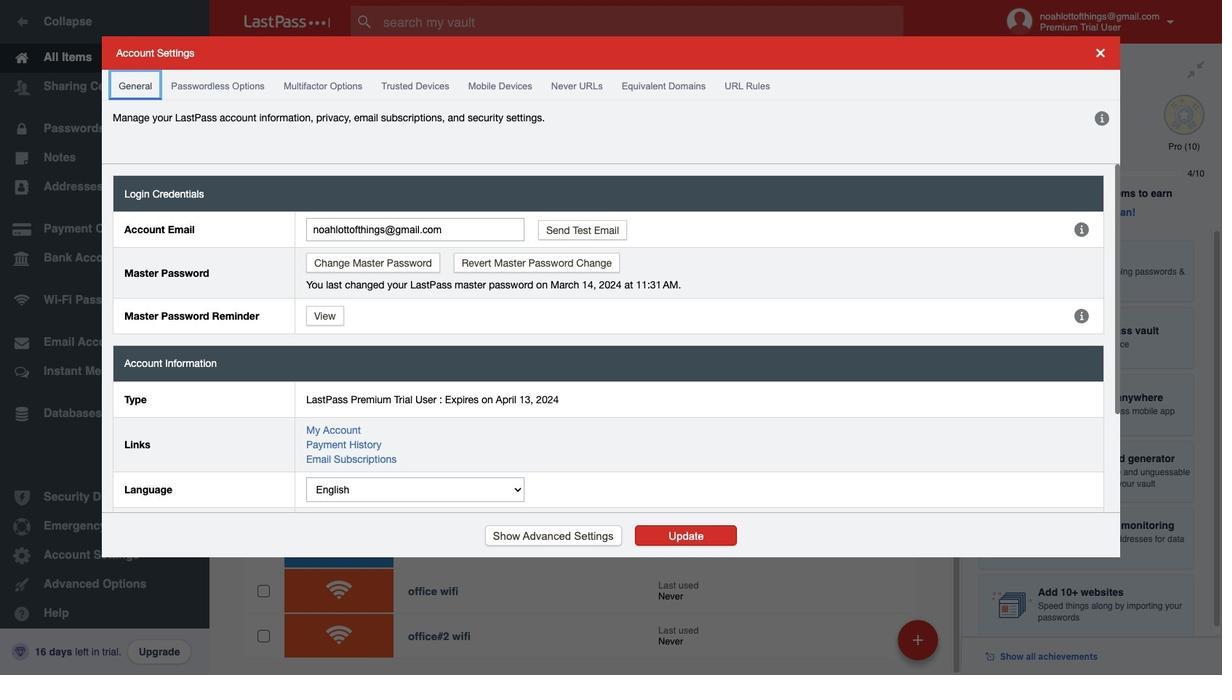 Task type: vqa. For each thing, say whether or not it's contained in the screenshot.
'New item' element
no



Task type: describe. For each thing, give the bounding box(es) containing it.
Search search field
[[351, 6, 932, 38]]



Task type: locate. For each thing, give the bounding box(es) containing it.
new item navigation
[[893, 616, 947, 676]]

lastpass image
[[244, 15, 330, 28]]

vault options navigation
[[210, 44, 962, 87]]

new item image
[[913, 636, 923, 646]]

search my vault text field
[[351, 6, 932, 38]]

main navigation navigation
[[0, 0, 210, 676]]



